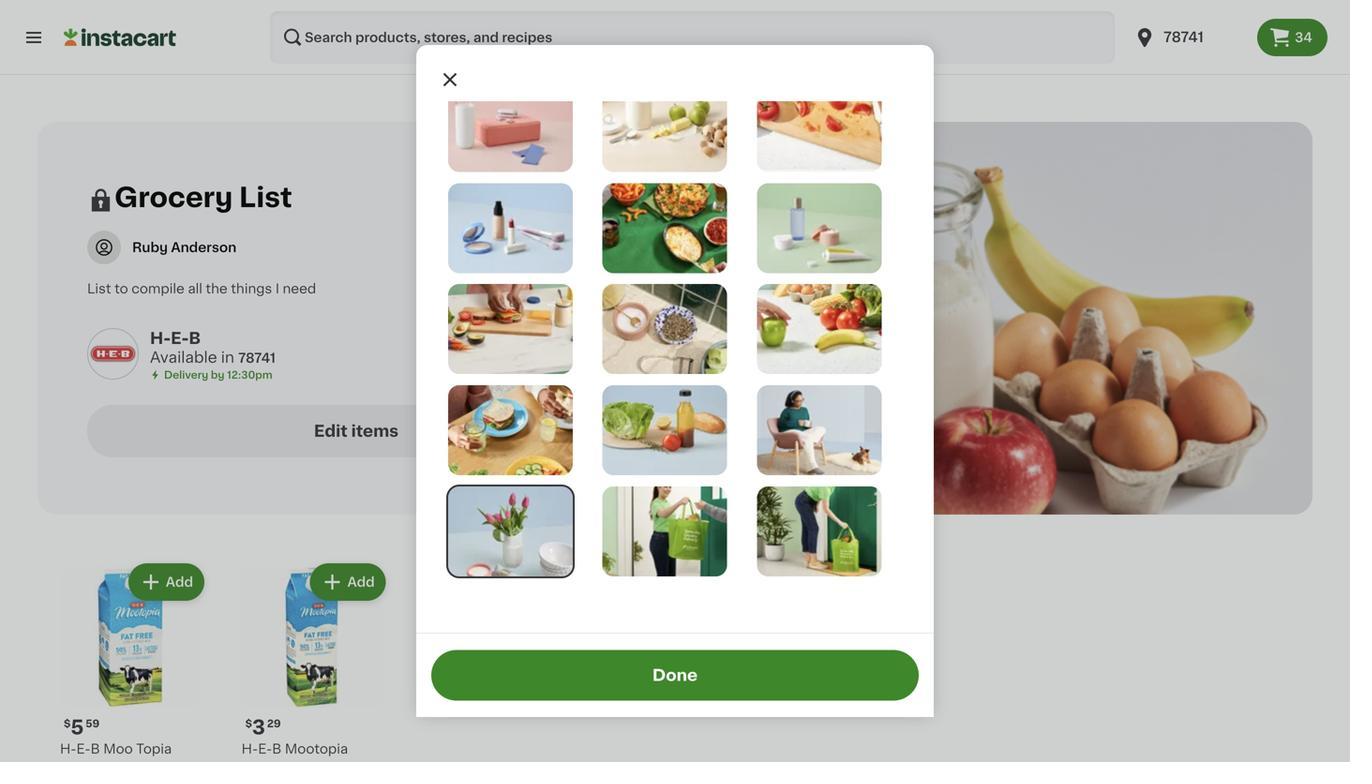 Task type: describe. For each thing, give the bounding box(es) containing it.
compile
[[131, 282, 185, 295]]

grocery
[[114, 184, 233, 211]]

h- for 5
[[60, 743, 76, 756]]

need
[[283, 282, 316, 295]]

lactose inside h-e-b mootopia lactose free fa
[[242, 762, 295, 763]]

pressed powder, foundation, lip stick, and makeup brushes. image
[[448, 183, 573, 273]]

5
[[71, 718, 84, 738]]

to
[[114, 282, 128, 295]]

b inside h-e-b available in 78741
[[189, 331, 201, 347]]

product group containing 5
[[53, 560, 208, 763]]

a person preparing a sandwich on a cutting board, a bunch of carrots, a sliced avocado, a jar of mayonnaise, and a plate of potato chips. image
[[448, 284, 573, 374]]

edit items button
[[87, 405, 626, 458]]

$ for 3
[[245, 719, 252, 729]]

b for 5
[[91, 743, 100, 756]]

in
[[221, 350, 234, 365]]

add button for 3
[[312, 566, 384, 599]]

3
[[252, 718, 265, 738]]

list to compile all the things i need
[[87, 282, 316, 295]]

29
[[267, 719, 281, 729]]

mootopia
[[285, 743, 348, 756]]

a table with two people sitting around it eating sandwiches with 2 glasses of lemon water, and cut vegetables on a plate. image
[[448, 386, 573, 476]]

a small white vase of pink tulips, a stack of 3 white bowls, and a rolled napkin. image
[[448, 487, 573, 577]]

$ for 5
[[64, 719, 71, 729]]

done button
[[431, 651, 919, 701]]

cotton pads, ointment, cream, and bottle of liquid. image
[[757, 183, 882, 273]]

a table wtih assorted snacks and drinks. image
[[603, 183, 728, 273]]

ruby
[[132, 241, 168, 254]]

h e b image
[[87, 328, 139, 380]]

a bulb of garlic, a bowl of salt, a bowl of pepper, a bowl of cut celery. image
[[603, 284, 728, 374]]

a jar of flour, a stick of sliced butter, 3 granny smith apples, a carton of 7 eggs. image
[[603, 82, 728, 172]]

a woman sitting on a chair wearing headphones holding a drink in her hand with a small brown dog on the floor by her side. image
[[757, 386, 882, 476]]

h-e-b moo topia lactose free fa
[[60, 743, 172, 763]]

add button for 5
[[130, 566, 203, 599]]

an shopper setting a bag of groceries down at someone's door. image
[[757, 487, 882, 577]]

free inside h-e-b moo topia lactose free fa
[[116, 762, 146, 763]]

i
[[276, 282, 279, 295]]

e- for 5
[[76, 743, 91, 756]]

all
[[188, 282, 202, 295]]

items
[[351, 424, 399, 439]]

h- for 3
[[242, 743, 258, 756]]

free inside h-e-b mootopia lactose free fa
[[298, 762, 327, 763]]

delivery by 12:30pm
[[164, 370, 273, 380]]

$ 5 59
[[64, 718, 100, 738]]

a head of lettuce, a half of a lemon, a bottle of sauce, a tomato, and a small baguette. image
[[603, 386, 728, 476]]



Task type: locate. For each thing, give the bounding box(es) containing it.
h- inside h-e-b available in 78741
[[150, 331, 171, 347]]

1 lactose from the left
[[60, 762, 113, 763]]

add for 5
[[166, 576, 193, 589]]

available
[[150, 350, 217, 365]]

b down 29
[[272, 743, 282, 756]]

12:30pm
[[227, 370, 273, 380]]

edit items
[[314, 424, 399, 439]]

e-
[[171, 331, 189, 347], [76, 743, 91, 756], [258, 743, 272, 756]]

1 horizontal spatial e-
[[171, 331, 189, 347]]

ruby anderson
[[132, 241, 237, 254]]

$ left 29
[[245, 719, 252, 729]]

2 horizontal spatial h-
[[242, 743, 258, 756]]

0 horizontal spatial free
[[116, 762, 146, 763]]

1 horizontal spatial add
[[347, 576, 375, 589]]

0 horizontal spatial list
[[87, 282, 111, 295]]

b left moo
[[91, 743, 100, 756]]

instacart logo image
[[64, 26, 176, 49]]

1 product group from the left
[[53, 560, 208, 763]]

h-
[[150, 331, 171, 347], [60, 743, 76, 756], [242, 743, 258, 756]]

e- down $ 5 59
[[76, 743, 91, 756]]

anderson
[[171, 241, 237, 254]]

2 lactose from the left
[[242, 762, 295, 763]]

2 add button from the left
[[312, 566, 384, 599]]

$ inside $ 5 59
[[64, 719, 71, 729]]

1 horizontal spatial $
[[245, 719, 252, 729]]

add button
[[130, 566, 203, 599], [312, 566, 384, 599]]

2 product group from the left
[[234, 560, 390, 763]]

2 add from the left
[[347, 576, 375, 589]]

grocery list
[[114, 184, 292, 211]]

b inside h-e-b mootopia lactose free fa
[[272, 743, 282, 756]]

h-e-b mootopia lactose free fa
[[242, 743, 351, 763]]

1 horizontal spatial b
[[189, 331, 201, 347]]

things
[[231, 282, 272, 295]]

1 $ from the left
[[64, 719, 71, 729]]

0 horizontal spatial product group
[[53, 560, 208, 763]]

1 add button from the left
[[130, 566, 203, 599]]

78741
[[238, 352, 276, 365]]

0 horizontal spatial lactose
[[60, 762, 113, 763]]

b inside h-e-b moo topia lactose free fa
[[91, 743, 100, 756]]

0 vertical spatial list
[[239, 184, 292, 211]]

2 $ from the left
[[245, 719, 252, 729]]

$
[[64, 719, 71, 729], [245, 719, 252, 729]]

edit
[[314, 424, 348, 439]]

b
[[189, 331, 201, 347], [91, 743, 100, 756], [272, 743, 282, 756]]

59
[[86, 719, 100, 729]]

1 horizontal spatial h-
[[150, 331, 171, 347]]

1 horizontal spatial product group
[[234, 560, 390, 763]]

a person touching an apple, a banana, a bunch of tomatoes, and an assortment of other vegetables on a counter. image
[[757, 284, 882, 374]]

1 horizontal spatial list
[[239, 184, 292, 211]]

the
[[206, 282, 228, 295]]

a wooden cutting board and knife, and a few sliced tomatoes and two whole tomatoes. image
[[757, 82, 882, 172]]

topia
[[136, 743, 172, 756]]

0 horizontal spatial add button
[[130, 566, 203, 599]]

b for 3
[[272, 743, 282, 756]]

by
[[211, 370, 225, 380]]

a water bottle, yoga block, stretch band, and ear buds. image
[[448, 82, 573, 172]]

free
[[116, 762, 146, 763], [298, 762, 327, 763]]

free down moo
[[116, 762, 146, 763]]

2 free from the left
[[298, 762, 327, 763]]

a woman handing over a grocery bag to a customer through their front door. image
[[603, 487, 728, 577]]

done
[[653, 668, 698, 684]]

list
[[239, 184, 292, 211], [87, 282, 111, 295]]

e- inside h-e-b available in 78741
[[171, 331, 189, 347]]

34
[[1296, 31, 1313, 44]]

$ inside $ 3 29
[[245, 719, 252, 729]]

lactose inside h-e-b moo topia lactose free fa
[[60, 762, 113, 763]]

0 horizontal spatial b
[[91, 743, 100, 756]]

0 horizontal spatial $
[[64, 719, 71, 729]]

1 horizontal spatial free
[[298, 762, 327, 763]]

e- up the available
[[171, 331, 189, 347]]

product group containing 3
[[234, 560, 390, 763]]

moo
[[103, 743, 133, 756]]

h- inside h-e-b moo topia lactose free fa
[[60, 743, 76, 756]]

b up the available
[[189, 331, 201, 347]]

1 free from the left
[[116, 762, 146, 763]]

lactose
[[60, 762, 113, 763], [242, 762, 295, 763]]

0 horizontal spatial e-
[[76, 743, 91, 756]]

1 vertical spatial list
[[87, 282, 111, 295]]

list_add_items dialog
[[416, 0, 934, 718]]

lactose down $ 3 29
[[242, 762, 295, 763]]

add
[[166, 576, 193, 589], [347, 576, 375, 589]]

e- for 3
[[258, 743, 272, 756]]

h- inside h-e-b mootopia lactose free fa
[[242, 743, 258, 756]]

2 horizontal spatial b
[[272, 743, 282, 756]]

product group
[[53, 560, 208, 763], [234, 560, 390, 763]]

h- down the 3
[[242, 743, 258, 756]]

list left to in the left of the page
[[87, 282, 111, 295]]

1 horizontal spatial lactose
[[242, 762, 295, 763]]

h-e-b available in 78741
[[150, 331, 276, 365]]

e- down $ 3 29
[[258, 743, 272, 756]]

1 horizontal spatial add button
[[312, 566, 384, 599]]

34 button
[[1258, 19, 1328, 56]]

lactose down moo
[[60, 762, 113, 763]]

free down mootopia
[[298, 762, 327, 763]]

e- inside h-e-b moo topia lactose free fa
[[76, 743, 91, 756]]

list up "i"
[[239, 184, 292, 211]]

h- down 5
[[60, 743, 76, 756]]

$ 3 29
[[245, 718, 281, 738]]

$ left 59
[[64, 719, 71, 729]]

2 horizontal spatial e-
[[258, 743, 272, 756]]

0 horizontal spatial h-
[[60, 743, 76, 756]]

0 horizontal spatial add
[[166, 576, 193, 589]]

e- inside h-e-b mootopia lactose free fa
[[258, 743, 272, 756]]

h- up the available
[[150, 331, 171, 347]]

delivery
[[164, 370, 208, 380]]

add for 3
[[347, 576, 375, 589]]

1 add from the left
[[166, 576, 193, 589]]



Task type: vqa. For each thing, say whether or not it's contained in the screenshot.
a related to Are you a Senior?
no



